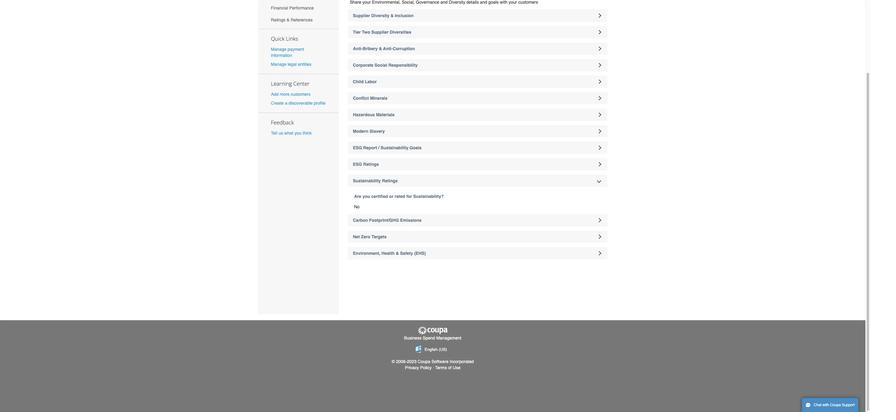 Task type: vqa. For each thing, say whether or not it's contained in the screenshot.
the top Sustainability
yes



Task type: locate. For each thing, give the bounding box(es) containing it.
esg report / sustainability goals
[[353, 146, 422, 151]]

0 vertical spatial coupa
[[418, 360, 430, 365]]

hazardous materials
[[353, 112, 395, 117]]

& left safety
[[396, 251, 399, 256]]

you left think in the left of the page
[[295, 131, 302, 136]]

coupa inside button
[[830, 404, 841, 408]]

anti- up the corporate social responsibility
[[383, 46, 393, 51]]

esg left report
[[353, 146, 362, 151]]

manage legal entities link
[[271, 62, 312, 67]]

ratings & references link
[[258, 14, 339, 26]]

1 vertical spatial sustainability
[[353, 179, 381, 184]]

1 vertical spatial manage
[[271, 62, 286, 67]]

0 vertical spatial ratings
[[271, 17, 286, 22]]

you
[[295, 131, 302, 136], [363, 194, 370, 199]]

sustainability down esg ratings
[[353, 179, 381, 184]]

ratings up or
[[382, 179, 398, 184]]

1 esg from the top
[[353, 146, 362, 151]]

0 horizontal spatial ratings
[[271, 17, 286, 22]]

slavery
[[370, 129, 385, 134]]

software
[[432, 360, 449, 365]]

manage inside the manage payment information
[[271, 47, 286, 52]]

1 vertical spatial ratings
[[363, 162, 379, 167]]

ratings inside esg ratings dropdown button
[[363, 162, 379, 167]]

anti- down the tier
[[353, 46, 363, 51]]

0 vertical spatial sustainability
[[381, 146, 409, 151]]

chat
[[814, 404, 822, 408]]

esg ratings
[[353, 162, 379, 167]]

esg
[[353, 146, 362, 151], [353, 162, 362, 167]]

coupa right the with
[[830, 404, 841, 408]]

zero
[[361, 235, 370, 240]]

0 vertical spatial you
[[295, 131, 302, 136]]

inclusion
[[395, 13, 414, 18]]

©
[[392, 360, 395, 365]]

financial performance link
[[258, 2, 339, 14]]

are
[[354, 194, 361, 199]]

2 horizontal spatial ratings
[[382, 179, 398, 184]]

conflict
[[353, 96, 369, 101]]

&
[[391, 13, 394, 18], [287, 17, 290, 22], [379, 46, 382, 51], [396, 251, 399, 256]]

hazardous materials heading
[[348, 109, 608, 121]]

carbon footprint/ghg emissions button
[[348, 215, 608, 227]]

certified
[[371, 194, 388, 199]]

1 horizontal spatial anti-
[[383, 46, 393, 51]]

& down financial performance
[[287, 17, 290, 22]]

environment,
[[353, 251, 380, 256]]

add more customers link
[[271, 92, 311, 97]]

coupa
[[418, 360, 430, 365], [830, 404, 841, 408]]

with
[[823, 404, 829, 408]]

& inside supplier diversity & inclusion dropdown button
[[391, 13, 394, 18]]

0 vertical spatial esg
[[353, 146, 362, 151]]

modern slavery heading
[[348, 125, 608, 138]]

corporate social responsibility heading
[[348, 59, 608, 71]]

performance
[[289, 6, 314, 11]]

environment, health & safety (ehs) button
[[348, 248, 608, 260]]

create a discoverable profile
[[271, 101, 326, 106]]

or
[[389, 194, 394, 199]]

use
[[453, 366, 461, 371]]

esg inside dropdown button
[[353, 162, 362, 167]]

you right are
[[363, 194, 370, 199]]

carbon
[[353, 218, 368, 223]]

coupa supplier portal image
[[418, 327, 448, 336]]

tier two supplier diversities
[[353, 30, 411, 35]]

1 manage from the top
[[271, 47, 286, 52]]

manage down 'information' at the top of the page
[[271, 62, 286, 67]]

emissions
[[400, 218, 422, 223]]

supplier up two
[[353, 13, 370, 18]]

learning center
[[271, 80, 310, 87]]

2 esg from the top
[[353, 162, 362, 167]]

1 horizontal spatial coupa
[[830, 404, 841, 408]]

responsibility
[[389, 63, 418, 68]]

& inside anti-bribery & anti-corruption dropdown button
[[379, 46, 382, 51]]

ratings for sustainability
[[382, 179, 398, 184]]

ratings
[[271, 17, 286, 22], [363, 162, 379, 167], [382, 179, 398, 184]]

sustainability ratings
[[353, 179, 398, 184]]

0 horizontal spatial you
[[295, 131, 302, 136]]

1 horizontal spatial ratings
[[363, 162, 379, 167]]

information
[[271, 53, 292, 58]]

support
[[842, 404, 855, 408]]

net
[[353, 235, 360, 240]]

sustainability ratings heading
[[348, 175, 608, 187]]

links
[[286, 35, 298, 42]]

manage for manage legal entities
[[271, 62, 286, 67]]

conflict minerals
[[353, 96, 388, 101]]

tier
[[353, 30, 361, 35]]

esg report / sustainability goals heading
[[348, 142, 608, 154]]

minerals
[[370, 96, 388, 101]]

sustainability ratings button
[[348, 175, 608, 187]]

anti-bribery & anti-corruption heading
[[348, 43, 608, 55]]

1 vertical spatial coupa
[[830, 404, 841, 408]]

& right bribery
[[379, 46, 382, 51]]

labor
[[365, 79, 377, 84]]

rated
[[395, 194, 405, 199]]

social
[[375, 63, 387, 68]]

quick links
[[271, 35, 298, 42]]

incorporated
[[450, 360, 474, 365]]

supplier
[[353, 13, 370, 18], [371, 30, 389, 35]]

supplier right two
[[371, 30, 389, 35]]

diversities
[[390, 30, 411, 35]]

ratings inside sustainability ratings dropdown button
[[382, 179, 398, 184]]

tier two supplier diversities heading
[[348, 26, 608, 38]]

ratings down report
[[363, 162, 379, 167]]

tell us what you think button
[[271, 130, 312, 136]]

tier two supplier diversities button
[[348, 26, 608, 38]]

1 vertical spatial supplier
[[371, 30, 389, 35]]

0 horizontal spatial supplier
[[353, 13, 370, 18]]

child labor heading
[[348, 76, 608, 88]]

sustainability right "/"
[[381, 146, 409, 151]]

0 vertical spatial supplier
[[353, 13, 370, 18]]

anti-bribery & anti-corruption
[[353, 46, 415, 51]]

english
[[425, 348, 438, 353]]

0 vertical spatial manage
[[271, 47, 286, 52]]

/
[[378, 146, 379, 151]]

manage up 'information' at the top of the page
[[271, 47, 286, 52]]

child labor button
[[348, 76, 608, 88]]

& inside ratings & references "link"
[[287, 17, 290, 22]]

conflict minerals heading
[[348, 92, 608, 105]]

& inside "environment, health & safety (ehs)" dropdown button
[[396, 251, 399, 256]]

esg up sustainability ratings
[[353, 162, 362, 167]]

us
[[279, 131, 283, 136]]

report
[[363, 146, 377, 151]]

modern slavery button
[[348, 125, 608, 138]]

2 vertical spatial ratings
[[382, 179, 398, 184]]

1 vertical spatial you
[[363, 194, 370, 199]]

chat with coupa support button
[[802, 399, 859, 413]]

0 horizontal spatial anti-
[[353, 46, 363, 51]]

& right diversity in the left top of the page
[[391, 13, 394, 18]]

business
[[404, 336, 422, 341]]

2 manage from the top
[[271, 62, 286, 67]]

esg inside "dropdown button"
[[353, 146, 362, 151]]

no
[[354, 205, 360, 210]]

coupa up policy
[[418, 360, 430, 365]]

ratings down financial
[[271, 17, 286, 22]]

0 horizontal spatial coupa
[[418, 360, 430, 365]]

1 vertical spatial esg
[[353, 162, 362, 167]]



Task type: describe. For each thing, give the bounding box(es) containing it.
anti-bribery & anti-corruption button
[[348, 43, 608, 55]]

a
[[285, 101, 287, 106]]

net zero targets heading
[[348, 231, 608, 243]]

tell
[[271, 131, 277, 136]]

of
[[448, 366, 452, 371]]

environment, health & safety (ehs)
[[353, 251, 426, 256]]

legal
[[288, 62, 297, 67]]

corruption
[[393, 46, 415, 51]]

sustainability?
[[413, 194, 444, 199]]

chat with coupa support
[[814, 404, 855, 408]]

(ehs)
[[414, 251, 426, 256]]

terms of use
[[435, 366, 461, 371]]

ratings & references
[[271, 17, 313, 22]]

& for anti-
[[379, 46, 382, 51]]

payment
[[288, 47, 304, 52]]

customers
[[291, 92, 311, 97]]

management
[[436, 336, 461, 341]]

english (us)
[[425, 348, 447, 353]]

for
[[406, 194, 412, 199]]

add
[[271, 92, 279, 97]]

what
[[284, 131, 293, 136]]

terms of use link
[[435, 366, 461, 371]]

modern slavery
[[353, 129, 385, 134]]

create a discoverable profile link
[[271, 101, 326, 106]]

1 anti- from the left
[[353, 46, 363, 51]]

quick
[[271, 35, 285, 42]]

ratings inside ratings & references "link"
[[271, 17, 286, 22]]

references
[[291, 17, 313, 22]]

net zero targets button
[[348, 231, 608, 243]]

manage for manage payment information
[[271, 47, 286, 52]]

carbon footprint/ghg emissions heading
[[348, 215, 608, 227]]

corporate
[[353, 63, 373, 68]]

terms
[[435, 366, 447, 371]]

sustainability inside dropdown button
[[353, 179, 381, 184]]

corporate social responsibility button
[[348, 59, 608, 71]]

learning
[[271, 80, 292, 87]]

& for environment,
[[396, 251, 399, 256]]

1 horizontal spatial supplier
[[371, 30, 389, 35]]

business spend management
[[404, 336, 461, 341]]

2023
[[407, 360, 417, 365]]

& for supplier
[[391, 13, 394, 18]]

think
[[303, 131, 312, 136]]

tell us what you think
[[271, 131, 312, 136]]

esg ratings heading
[[348, 158, 608, 171]]

spend
[[423, 336, 435, 341]]

hazardous materials button
[[348, 109, 608, 121]]

carbon footprint/ghg emissions
[[353, 218, 422, 223]]

you inside button
[[295, 131, 302, 136]]

create
[[271, 101, 284, 106]]

net zero targets
[[353, 235, 387, 240]]

conflict minerals button
[[348, 92, 608, 105]]

esg report / sustainability goals button
[[348, 142, 608, 154]]

1 horizontal spatial you
[[363, 194, 370, 199]]

center
[[293, 80, 310, 87]]

environment, health & safety (ehs) heading
[[348, 248, 608, 260]]

privacy
[[405, 366, 419, 371]]

discoverable
[[289, 101, 313, 106]]

child
[[353, 79, 364, 84]]

sustainability inside "dropdown button"
[[381, 146, 409, 151]]

diversity
[[371, 13, 389, 18]]

esg for esg ratings
[[353, 162, 362, 167]]

corporate social responsibility
[[353, 63, 418, 68]]

supplier diversity & inclusion
[[353, 13, 414, 18]]

hazardous
[[353, 112, 375, 117]]

(us)
[[439, 348, 447, 353]]

financial performance
[[271, 6, 314, 11]]

esg for esg report / sustainability goals
[[353, 146, 362, 151]]

privacy policy link
[[405, 366, 432, 371]]

child labor
[[353, 79, 377, 84]]

2 anti- from the left
[[383, 46, 393, 51]]

policy
[[420, 366, 432, 371]]

© 2006-2023 coupa software incorporated
[[392, 360, 474, 365]]

supplier diversity & inclusion button
[[348, 10, 608, 22]]

esg ratings button
[[348, 158, 608, 171]]

bribery
[[363, 46, 378, 51]]

profile
[[314, 101, 326, 106]]

footprint/ghg
[[369, 218, 399, 223]]

goals
[[410, 146, 422, 151]]

financial
[[271, 6, 288, 11]]

are you certified or rated for sustainability?
[[354, 194, 444, 199]]

two
[[362, 30, 370, 35]]

2006-
[[396, 360, 407, 365]]

feedback
[[271, 119, 294, 126]]

ratings for esg
[[363, 162, 379, 167]]

supplier diversity & inclusion heading
[[348, 10, 608, 22]]

materials
[[376, 112, 395, 117]]



